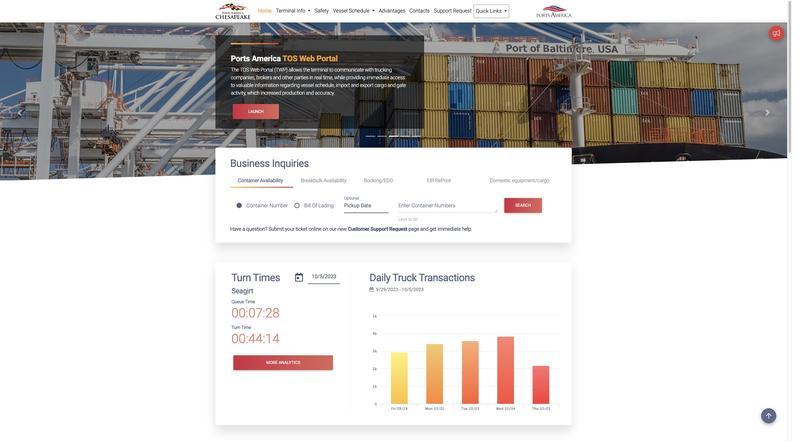 Task type: vqa. For each thing, say whether or not it's contained in the screenshot.
Request
yes



Task type: locate. For each thing, give the bounding box(es) containing it.
with
[[365, 67, 374, 73]]

ports america tos web portal
[[231, 54, 338, 63]]

1 horizontal spatial request
[[454, 8, 472, 14]]

to
[[330, 67, 334, 73], [231, 82, 235, 89], [409, 217, 412, 222]]

request left quick
[[454, 8, 472, 14]]

0 vertical spatial web
[[300, 54, 315, 63]]

0 horizontal spatial tos
[[240, 67, 249, 73]]

web up the the
[[300, 54, 315, 63]]

container down business
[[238, 178, 259, 184]]

parties
[[294, 75, 309, 81]]

turn inside turn time 00:44:14
[[232, 325, 240, 331]]

eir reprint link
[[420, 175, 483, 187]]

enter
[[399, 203, 411, 209]]

time inside turn time 00:44:14
[[241, 325, 251, 331]]

advantages link
[[377, 5, 408, 17]]

to up activity,
[[231, 82, 235, 89]]

business
[[230, 158, 270, 170]]

0 vertical spatial portal
[[317, 54, 338, 63]]

companies,
[[231, 75, 255, 81]]

vessel
[[333, 8, 348, 14]]

None text field
[[308, 272, 341, 285]]

1 horizontal spatial immediate
[[438, 226, 461, 232]]

1 vertical spatial immediate
[[438, 226, 461, 232]]

limit to 50
[[399, 217, 418, 222]]

tos up allows
[[283, 54, 298, 63]]

production
[[283, 90, 305, 96]]

page
[[409, 226, 420, 232]]

booking/edo
[[364, 178, 394, 184]]

and down (twp)
[[273, 75, 281, 81]]

1 horizontal spatial support
[[434, 8, 452, 14]]

9/29/2023 - 10/5/2023
[[377, 287, 424, 293]]

and left "gate"
[[388, 82, 396, 89]]

request down limit
[[390, 226, 408, 232]]

seagirt
[[232, 287, 254, 295]]

your
[[285, 226, 295, 232]]

daily truck transactions
[[370, 272, 476, 284]]

web up brokers
[[250, 67, 260, 73]]

availability for container availability
[[260, 178, 283, 184]]

0 vertical spatial tos
[[283, 54, 298, 63]]

accuracy.
[[315, 90, 335, 96]]

0 horizontal spatial request
[[390, 226, 408, 232]]

2 availability from the left
[[324, 178, 347, 184]]

while
[[335, 75, 346, 81]]

activity,
[[231, 90, 246, 96]]

submit
[[269, 226, 284, 232]]

advantages
[[379, 8, 406, 14]]

and
[[273, 75, 281, 81], [351, 82, 359, 89], [388, 82, 396, 89], [306, 90, 314, 96], [421, 226, 429, 232]]

container number
[[247, 203, 288, 209]]

turn times
[[232, 272, 280, 284]]

1 vertical spatial time
[[241, 325, 251, 331]]

main content
[[211, 148, 577, 442]]

1 horizontal spatial web
[[300, 54, 315, 63]]

quick links link
[[474, 5, 510, 18]]

9/29/2023
[[377, 287, 399, 293]]

number
[[270, 203, 288, 209]]

the tos web portal (twp) allows the terminal to communicate with trucking companies,                         brokers and other parties in real time, while providing immediate access to valuable                         information regarding vessel schedule, import and export cargo and gate activity, which increased production and accuracy.
[[231, 67, 406, 96]]

turn up seagirt
[[232, 272, 251, 284]]

calendar day image
[[296, 273, 303, 282]]

availability for breakbulk availability
[[324, 178, 347, 184]]

2 turn from the top
[[232, 325, 240, 331]]

time right queue
[[245, 300, 255, 305]]

container left number
[[247, 203, 269, 209]]

time
[[245, 300, 255, 305], [241, 325, 251, 331]]

1 availability from the left
[[260, 178, 283, 184]]

0 horizontal spatial immediate
[[367, 75, 389, 81]]

ticket
[[296, 226, 308, 232]]

immediate right get
[[438, 226, 461, 232]]

tos inside the tos web portal (twp) allows the terminal to communicate with trucking companies,                         brokers and other parties in real time, while providing immediate access to valuable                         information regarding vessel schedule, import and export cargo and gate activity, which increased production and accuracy.
[[240, 67, 249, 73]]

1 horizontal spatial to
[[330, 67, 334, 73]]

request inside main content
[[390, 226, 408, 232]]

contacts
[[410, 8, 430, 14]]

online
[[309, 226, 322, 232]]

1 vertical spatial request
[[390, 226, 408, 232]]

availability right 'breakbulk'
[[324, 178, 347, 184]]

allows
[[289, 67, 302, 73]]

availability down business inquiries
[[260, 178, 283, 184]]

1 vertical spatial portal
[[261, 67, 273, 73]]

which
[[247, 90, 260, 96]]

and left get
[[421, 226, 429, 232]]

have
[[230, 226, 242, 232]]

inquiries
[[272, 158, 309, 170]]

support right contacts
[[434, 8, 452, 14]]

search
[[516, 203, 532, 208]]

portal up the terminal
[[317, 54, 338, 63]]

to left 50
[[409, 217, 412, 222]]

launch
[[248, 109, 264, 114]]

brokers
[[257, 75, 272, 81]]

0 vertical spatial request
[[454, 8, 472, 14]]

1 vertical spatial to
[[231, 82, 235, 89]]

1 vertical spatial tos
[[240, 67, 249, 73]]

container
[[238, 178, 259, 184], [247, 203, 269, 209], [412, 203, 434, 209]]

0 vertical spatial time
[[245, 300, 255, 305]]

tos web portal image
[[0, 23, 788, 363]]

immediate
[[367, 75, 389, 81], [438, 226, 461, 232]]

1 horizontal spatial availability
[[324, 178, 347, 184]]

eir
[[427, 178, 435, 184]]

regarding
[[280, 82, 300, 89]]

vessel schedule
[[333, 8, 371, 14]]

1 vertical spatial turn
[[232, 325, 240, 331]]

turn up the 00:44:14
[[232, 325, 240, 331]]

0 horizontal spatial web
[[250, 67, 260, 73]]

turn for turn time 00:44:14
[[232, 325, 240, 331]]

support
[[434, 8, 452, 14], [371, 226, 388, 232]]

support right "customer"
[[371, 226, 388, 232]]

tos up companies,
[[240, 67, 249, 73]]

turn
[[232, 272, 251, 284], [232, 325, 240, 331]]

contacts link
[[408, 5, 432, 17]]

0 horizontal spatial support
[[371, 226, 388, 232]]

in
[[310, 75, 314, 81]]

0 vertical spatial support
[[434, 8, 452, 14]]

information
[[255, 82, 279, 89]]

support request link
[[432, 5, 474, 17]]

to up "time,"
[[330, 67, 334, 73]]

1 vertical spatial web
[[250, 67, 260, 73]]

reprint
[[436, 178, 451, 184]]

real
[[315, 75, 322, 81]]

2 horizontal spatial to
[[409, 217, 412, 222]]

trucking
[[375, 67, 392, 73]]

safety link
[[313, 5, 331, 17]]

question?
[[247, 226, 268, 232]]

1 horizontal spatial portal
[[317, 54, 338, 63]]

0 vertical spatial turn
[[232, 272, 251, 284]]

immediate up cargo
[[367, 75, 389, 81]]

availability
[[260, 178, 283, 184], [324, 178, 347, 184]]

cargo
[[375, 82, 387, 89]]

1 turn from the top
[[232, 272, 251, 284]]

daily
[[370, 272, 391, 284]]

queue time 00:07:28
[[232, 300, 280, 321]]

web
[[300, 54, 315, 63], [250, 67, 260, 73]]

time up the 00:44:14
[[241, 325, 251, 331]]

0 horizontal spatial availability
[[260, 178, 283, 184]]

domestic equipment/cargo link
[[483, 175, 558, 187]]

0 horizontal spatial portal
[[261, 67, 273, 73]]

gate
[[397, 82, 406, 89]]

bill
[[305, 203, 311, 209]]

0 vertical spatial immediate
[[367, 75, 389, 81]]

container up 50
[[412, 203, 434, 209]]

portal up brokers
[[261, 67, 273, 73]]

2 vertical spatial to
[[409, 217, 412, 222]]

and down providing
[[351, 82, 359, 89]]

-
[[400, 287, 401, 293]]

time inside queue time 00:07:28
[[245, 300, 255, 305]]



Task type: describe. For each thing, give the bounding box(es) containing it.
immediate inside the tos web portal (twp) allows the terminal to communicate with trucking companies,                         brokers and other parties in real time, while providing immediate access to valuable                         information regarding vessel schedule, import and export cargo and gate activity, which increased production and accuracy.
[[367, 75, 389, 81]]

safety
[[315, 8, 329, 14]]

info
[[297, 8, 306, 14]]

eir reprint
[[427, 178, 451, 184]]

more analytics
[[267, 361, 301, 366]]

turn time 00:44:14
[[232, 325, 280, 347]]

more analytics link
[[234, 356, 333, 371]]

communicate
[[335, 67, 364, 73]]

00:07:28
[[232, 306, 280, 321]]

turn for turn times
[[232, 272, 251, 284]]

access
[[391, 75, 406, 81]]

to inside main content
[[409, 217, 412, 222]]

limit
[[399, 217, 408, 222]]

0 horizontal spatial to
[[231, 82, 235, 89]]

booking/edo link
[[357, 175, 420, 187]]

vessel
[[301, 82, 314, 89]]

have a question? submit your ticket online on our new customer support request page and get immediate help.
[[230, 226, 473, 232]]

get
[[430, 226, 437, 232]]

increased
[[261, 90, 281, 96]]

home
[[258, 8, 272, 14]]

terminal
[[276, 8, 296, 14]]

breakbulk availability link
[[294, 175, 357, 187]]

schedule,
[[315, 82, 335, 89]]

50
[[413, 217, 418, 222]]

breakbulk availability
[[301, 178, 347, 184]]

time,
[[323, 75, 334, 81]]

1 horizontal spatial tos
[[283, 54, 298, 63]]

enter container numbers
[[399, 203, 456, 209]]

providing
[[347, 75, 366, 81]]

our
[[330, 226, 337, 232]]

breakbulk
[[301, 178, 323, 184]]

calendar week image
[[370, 288, 374, 292]]

schedule
[[349, 8, 370, 14]]

10/5/2023
[[402, 287, 424, 293]]

container availability link
[[230, 175, 294, 188]]

0 vertical spatial to
[[330, 67, 334, 73]]

bill of lading
[[305, 203, 334, 209]]

time for 00:44:14
[[241, 325, 251, 331]]

valuable
[[236, 82, 254, 89]]

container for container number
[[247, 203, 269, 209]]

truck
[[393, 272, 417, 284]]

business inquiries
[[230, 158, 309, 170]]

of
[[312, 203, 318, 209]]

new
[[338, 226, 347, 232]]

support request
[[434, 8, 472, 14]]

analytics
[[279, 361, 301, 366]]

the
[[304, 67, 310, 73]]

domestic equipment/cargo
[[491, 178, 550, 184]]

equipment/cargo
[[512, 178, 550, 184]]

ports
[[231, 54, 250, 63]]

home link
[[256, 5, 274, 17]]

queue
[[232, 300, 244, 305]]

terminal info link
[[274, 5, 313, 17]]

quick links
[[477, 8, 504, 14]]

on
[[323, 226, 329, 232]]

and down vessel
[[306, 90, 314, 96]]

import
[[336, 82, 350, 89]]

the
[[231, 67, 239, 73]]

search button
[[505, 198, 543, 213]]

main content containing 00:07:28
[[211, 148, 577, 442]]

america
[[252, 54, 281, 63]]

go to top image
[[762, 409, 777, 424]]

lading
[[319, 203, 334, 209]]

a
[[243, 226, 245, 232]]

optional
[[344, 196, 359, 201]]

00:44:14
[[232, 332, 280, 347]]

request inside support request link
[[454, 8, 472, 14]]

transactions
[[419, 272, 476, 284]]

container for container availability
[[238, 178, 259, 184]]

web inside the tos web portal (twp) allows the terminal to communicate with trucking companies,                         brokers and other parties in real time, while providing immediate access to valuable                         information regarding vessel schedule, import and export cargo and gate activity, which increased production and accuracy.
[[250, 67, 260, 73]]

Optional text field
[[344, 201, 389, 213]]

portal inside the tos web portal (twp) allows the terminal to communicate with trucking companies,                         brokers and other parties in real time, while providing immediate access to valuable                         information regarding vessel schedule, import and export cargo and gate activity, which increased production and accuracy.
[[261, 67, 273, 73]]

other
[[282, 75, 293, 81]]

1 vertical spatial support
[[371, 226, 388, 232]]

help.
[[462, 226, 473, 232]]

numbers
[[435, 203, 456, 209]]

customer support request link
[[348, 226, 408, 232]]

launch link
[[233, 104, 279, 119]]

(twp)
[[275, 67, 288, 73]]

Enter Container Numbers text field
[[399, 202, 498, 213]]

container availability
[[238, 178, 283, 184]]

terminal
[[311, 67, 328, 73]]

more
[[267, 361, 278, 366]]

time for 00:07:28
[[245, 300, 255, 305]]

quick
[[477, 8, 489, 14]]

domestic
[[491, 178, 511, 184]]

links
[[490, 8, 502, 14]]



